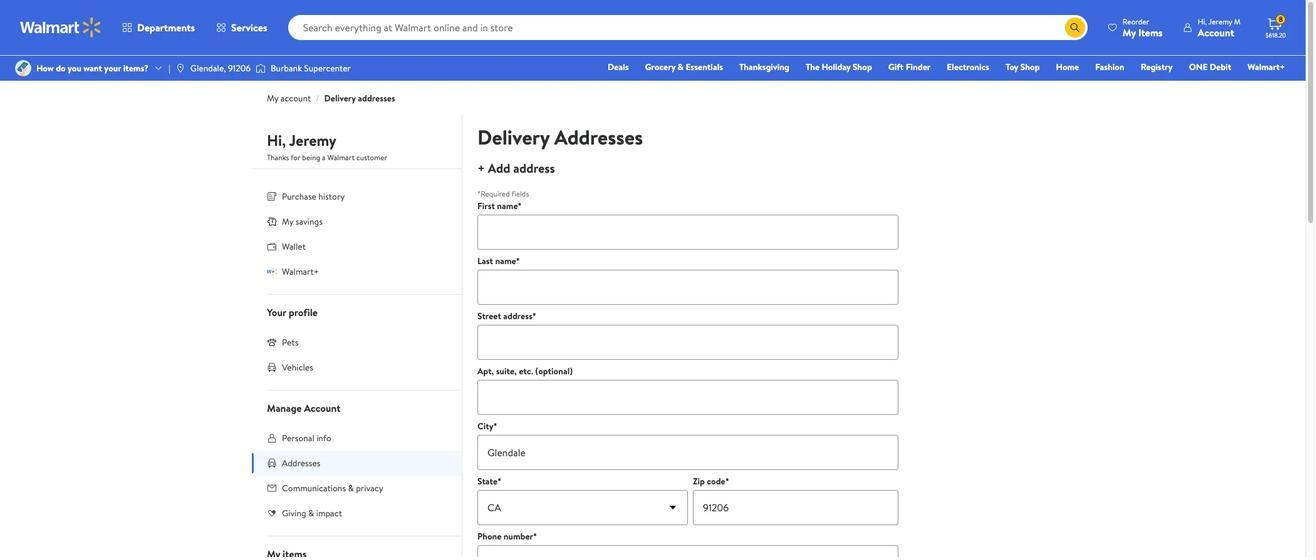 Task type: describe. For each thing, give the bounding box(es) containing it.
*required fields
[[477, 189, 529, 199]]

icon image for pets
[[267, 338, 277, 348]]

your profile
[[267, 306, 318, 320]]

walmart image
[[20, 18, 101, 38]]

my account / delivery addresses
[[267, 92, 395, 105]]

departments
[[137, 21, 195, 34]]

wallet link
[[252, 234, 462, 259]]

addresses link
[[252, 451, 462, 476]]

communications
[[282, 482, 346, 495]]

deals link
[[602, 60, 634, 74]]

suite,
[[496, 365, 517, 378]]

communications & privacy link
[[252, 476, 462, 501]]

hi, jeremy link
[[267, 130, 336, 156]]

burbank
[[271, 62, 302, 75]]

1 vertical spatial addresses
[[282, 457, 320, 470]]

how do you want your items?
[[36, 62, 148, 75]]

pets link
[[252, 330, 462, 355]]

fields
[[511, 189, 529, 199]]

grocery & essentials link
[[639, 60, 729, 74]]

(optional)
[[535, 365, 573, 378]]

delivery addresses
[[477, 123, 643, 151]]

8
[[1279, 14, 1283, 25]]

services
[[231, 21, 267, 34]]

add
[[488, 160, 510, 177]]

First name* text field
[[477, 215, 898, 250]]

personal info link
[[252, 426, 462, 451]]

m
[[1234, 16, 1240, 27]]

Last name* text field
[[477, 270, 898, 305]]

1 vertical spatial walmart+
[[282, 266, 319, 278]]

address*
[[503, 310, 536, 323]]

icon image for my savings
[[267, 217, 277, 227]]

manage account
[[267, 402, 341, 415]]

one debit
[[1189, 61, 1231, 73]]

purchase
[[282, 190, 316, 203]]

toy shop link
[[1000, 60, 1045, 74]]

glendale,
[[190, 62, 226, 75]]

delivery addresses link
[[324, 92, 395, 105]]

fashion
[[1095, 61, 1124, 73]]

account
[[281, 92, 311, 105]]

City* text field
[[477, 435, 898, 471]]

street address*
[[477, 310, 536, 323]]

wallet
[[282, 241, 306, 253]]

thanksgiving
[[739, 61, 789, 73]]

services button
[[206, 13, 278, 43]]

hi, jeremy m account
[[1198, 16, 1240, 39]]

last name*
[[477, 255, 520, 268]]

privacy
[[356, 482, 383, 495]]

your
[[267, 306, 286, 320]]

Phone number* telephone field
[[477, 546, 898, 558]]

1 horizontal spatial addresses
[[554, 123, 643, 151]]

items?
[[123, 62, 148, 75]]

0 vertical spatial walmart+
[[1248, 61, 1285, 73]]

fashion link
[[1090, 60, 1130, 74]]

$618.20
[[1266, 31, 1286, 39]]

items
[[1138, 25, 1163, 39]]

my account link
[[267, 92, 311, 105]]

vehicles link
[[252, 355, 462, 380]]

home
[[1056, 61, 1079, 73]]

apt, suite, etc. (optional)
[[477, 365, 573, 378]]

savings
[[296, 216, 323, 228]]

giving
[[282, 507, 306, 520]]

name* for first name*
[[497, 200, 522, 212]]

giving & impact
[[282, 507, 342, 520]]

hi, for account
[[1198, 16, 1207, 27]]

for
[[291, 152, 300, 163]]

2 shop from the left
[[1020, 61, 1040, 73]]

the holiday shop link
[[800, 60, 878, 74]]

 image for how do you want your items?
[[15, 60, 31, 76]]

address
[[513, 160, 555, 177]]

0 horizontal spatial account
[[304, 402, 341, 415]]

my savings
[[282, 216, 323, 228]]

phone number*
[[477, 531, 537, 543]]

Street address* text field
[[477, 325, 898, 360]]

purchase history
[[282, 190, 345, 203]]

first name*
[[477, 200, 522, 212]]

last
[[477, 255, 493, 268]]

walmart
[[327, 152, 355, 163]]

profile
[[289, 306, 318, 320]]

vehicles
[[282, 361, 313, 374]]

toy
[[1006, 61, 1018, 73]]

history
[[318, 190, 345, 203]]

my for my account / delivery addresses
[[267, 92, 278, 105]]

home link
[[1050, 60, 1085, 74]]



Task type: locate. For each thing, give the bounding box(es) containing it.
1 shop from the left
[[853, 61, 872, 73]]

jeremy inside 'hi, jeremy thanks for being a walmart customer'
[[289, 130, 336, 151]]

walmart+
[[1248, 61, 1285, 73], [282, 266, 319, 278]]

a
[[322, 152, 325, 163]]

impact
[[316, 507, 342, 520]]

my left account
[[267, 92, 278, 105]]

2 horizontal spatial my
[[1123, 25, 1136, 39]]

0 vertical spatial name*
[[497, 200, 522, 212]]

icon image left pets
[[267, 338, 277, 348]]

2 horizontal spatial &
[[678, 61, 684, 73]]

manage
[[267, 402, 302, 415]]

2 vertical spatial my
[[282, 216, 293, 228]]

holiday
[[822, 61, 851, 73]]

walmart+ down $618.20
[[1248, 61, 1285, 73]]

0 horizontal spatial walmart+
[[282, 266, 319, 278]]

customer
[[356, 152, 387, 163]]

 image left how
[[15, 60, 31, 76]]

the holiday shop
[[806, 61, 872, 73]]

0 vertical spatial delivery
[[324, 92, 356, 105]]

gift finder
[[888, 61, 931, 73]]

electronics link
[[941, 60, 995, 74]]

jeremy for for
[[289, 130, 336, 151]]

91206
[[228, 62, 251, 75]]

my left savings
[[282, 216, 293, 228]]

& left privacy
[[348, 482, 354, 495]]

my inside reorder my items
[[1123, 25, 1136, 39]]

search icon image
[[1070, 23, 1080, 33]]

hi, jeremy thanks for being a walmart customer
[[267, 130, 387, 163]]

1 vertical spatial icon image
[[267, 267, 277, 277]]

1 vertical spatial hi,
[[267, 130, 286, 151]]

0 horizontal spatial walmart+ link
[[252, 259, 462, 284]]

& right grocery
[[678, 61, 684, 73]]

addresses
[[554, 123, 643, 151], [282, 457, 320, 470]]

0 vertical spatial my
[[1123, 25, 1136, 39]]

account up debit
[[1198, 25, 1234, 39]]

walmart+ link down my savings link
[[252, 259, 462, 284]]

1 vertical spatial my
[[267, 92, 278, 105]]

walmart+ down the wallet
[[282, 266, 319, 278]]

0 horizontal spatial delivery
[[324, 92, 356, 105]]

apt,
[[477, 365, 494, 378]]

2 vertical spatial icon image
[[267, 338, 277, 348]]

glendale, 91206
[[190, 62, 251, 75]]

hi, inside hi, jeremy m account
[[1198, 16, 1207, 27]]

0 horizontal spatial jeremy
[[289, 130, 336, 151]]

1 horizontal spatial jeremy
[[1208, 16, 1232, 27]]

my left the items
[[1123, 25, 1136, 39]]

name* down *required fields
[[497, 200, 522, 212]]

personal info
[[282, 432, 331, 445]]

shop right toy
[[1020, 61, 1040, 73]]

shop right holiday
[[853, 61, 872, 73]]

burbank supercenter
[[271, 62, 351, 75]]

1 horizontal spatial hi,
[[1198, 16, 1207, 27]]

grocery & essentials
[[645, 61, 723, 73]]

gift
[[888, 61, 904, 73]]

0 vertical spatial &
[[678, 61, 684, 73]]

1 horizontal spatial delivery
[[477, 123, 549, 151]]

hi, up thanks
[[267, 130, 286, 151]]

walmart+ link
[[1242, 60, 1291, 74], [252, 259, 462, 284]]

1 vertical spatial &
[[348, 482, 354, 495]]

& right giving
[[308, 507, 314, 520]]

|
[[169, 62, 170, 75]]

essentials
[[686, 61, 723, 73]]

1 horizontal spatial  image
[[175, 63, 185, 73]]

walmart+ link down $618.20
[[1242, 60, 1291, 74]]

Search search field
[[288, 15, 1088, 40]]

jeremy left m
[[1208, 16, 1232, 27]]

1 vertical spatial name*
[[495, 255, 520, 268]]

jeremy
[[1208, 16, 1232, 27], [289, 130, 336, 151]]

icon image left my savings
[[267, 217, 277, 227]]

2 vertical spatial &
[[308, 507, 314, 520]]

one debit link
[[1183, 60, 1237, 74]]

name* right the "last"
[[495, 255, 520, 268]]

& inside 'communications & privacy' link
[[348, 482, 354, 495]]

personal
[[282, 432, 314, 445]]

1 horizontal spatial walmart+ link
[[1242, 60, 1291, 74]]

3 icon image from the top
[[267, 338, 277, 348]]

hi, inside 'hi, jeremy thanks for being a walmart customer'
[[267, 130, 286, 151]]

one
[[1189, 61, 1208, 73]]

0 vertical spatial icon image
[[267, 217, 277, 227]]

my savings link
[[252, 209, 462, 234]]

jeremy up being
[[289, 130, 336, 151]]

my for my savings
[[282, 216, 293, 228]]

1 vertical spatial delivery
[[477, 123, 549, 151]]

shop
[[853, 61, 872, 73], [1020, 61, 1040, 73]]

reorder my items
[[1123, 16, 1163, 39]]

 image right | at the top left
[[175, 63, 185, 73]]

1 vertical spatial account
[[304, 402, 341, 415]]

0 vertical spatial walmart+ link
[[1242, 60, 1291, 74]]

Zip code* text field
[[693, 491, 898, 526]]

jeremy inside hi, jeremy m account
[[1208, 16, 1232, 27]]

the
[[806, 61, 820, 73]]

 image for glendale, 91206
[[175, 63, 185, 73]]

your
[[104, 62, 121, 75]]

hi,
[[1198, 16, 1207, 27], [267, 130, 286, 151]]

2 icon image from the top
[[267, 267, 277, 277]]

state*
[[477, 476, 501, 488]]

 image
[[15, 60, 31, 76], [175, 63, 185, 73]]

do
[[56, 62, 66, 75]]

+
[[477, 160, 485, 177]]

& for giving
[[308, 507, 314, 520]]

0 horizontal spatial &
[[308, 507, 314, 520]]

icon image up your
[[267, 267, 277, 277]]

hi, for thanks for being a walmart customer
[[267, 130, 286, 151]]

8 $618.20
[[1266, 14, 1286, 39]]

departments button
[[112, 13, 206, 43]]

pets
[[282, 336, 298, 349]]

1 horizontal spatial walmart+
[[1248, 61, 1285, 73]]

& for grocery
[[678, 61, 684, 73]]

my
[[1123, 25, 1136, 39], [267, 92, 278, 105], [282, 216, 293, 228]]

you
[[68, 62, 81, 75]]

& for communications
[[348, 482, 354, 495]]

gift finder link
[[883, 60, 936, 74]]

first
[[477, 200, 495, 212]]

giving & impact link
[[252, 501, 462, 526]]

0 horizontal spatial hi,
[[267, 130, 286, 151]]

+ add address
[[477, 160, 555, 177]]

0 vertical spatial hi,
[[1198, 16, 1207, 27]]

deals
[[608, 61, 629, 73]]

0 horizontal spatial addresses
[[282, 457, 320, 470]]

icon image for walmart+
[[267, 267, 277, 277]]

Walmart Site-Wide search field
[[288, 15, 1088, 40]]

account up 'info'
[[304, 402, 341, 415]]

& inside grocery & essentials link
[[678, 61, 684, 73]]

zip
[[693, 476, 705, 488]]

name* for last name*
[[495, 255, 520, 268]]

0 vertical spatial jeremy
[[1208, 16, 1232, 27]]

thanksgiving link
[[734, 60, 795, 74]]

grocery
[[645, 61, 676, 73]]

purchase history link
[[252, 184, 462, 209]]

 image
[[256, 62, 266, 75]]

code*
[[707, 476, 729, 488]]

0 horizontal spatial my
[[267, 92, 278, 105]]

& inside giving & impact link
[[308, 507, 314, 520]]

addresses
[[358, 92, 395, 105]]

Apt, suite, etc. (optional) text field
[[477, 380, 898, 415]]

electronics
[[947, 61, 989, 73]]

1 horizontal spatial &
[[348, 482, 354, 495]]

icon image
[[267, 217, 277, 227], [267, 267, 277, 277], [267, 338, 277, 348]]

1 vertical spatial jeremy
[[289, 130, 336, 151]]

0 vertical spatial account
[[1198, 25, 1234, 39]]

0 vertical spatial addresses
[[554, 123, 643, 151]]

0 horizontal spatial  image
[[15, 60, 31, 76]]

delivery right /
[[324, 92, 356, 105]]

1 horizontal spatial my
[[282, 216, 293, 228]]

finder
[[906, 61, 931, 73]]

etc.
[[519, 365, 533, 378]]

jeremy for account
[[1208, 16, 1232, 27]]

icon image inside my savings link
[[267, 217, 277, 227]]

icon image inside pets link
[[267, 338, 277, 348]]

zip code*
[[693, 476, 729, 488]]

1 horizontal spatial shop
[[1020, 61, 1040, 73]]

hi, left m
[[1198, 16, 1207, 27]]

delivery up + add address on the left top of the page
[[477, 123, 549, 151]]

street
[[477, 310, 501, 323]]

1 horizontal spatial account
[[1198, 25, 1234, 39]]

0 horizontal spatial shop
[[853, 61, 872, 73]]

1 vertical spatial walmart+ link
[[252, 259, 462, 284]]

info
[[316, 432, 331, 445]]

phone
[[477, 531, 501, 543]]

supercenter
[[304, 62, 351, 75]]

/
[[316, 92, 319, 105]]

1 icon image from the top
[[267, 217, 277, 227]]

account inside hi, jeremy m account
[[1198, 25, 1234, 39]]

communications & privacy
[[282, 482, 383, 495]]



Task type: vqa. For each thing, say whether or not it's contained in the screenshot.
Money related to Money transfers Send money now, for less.
no



